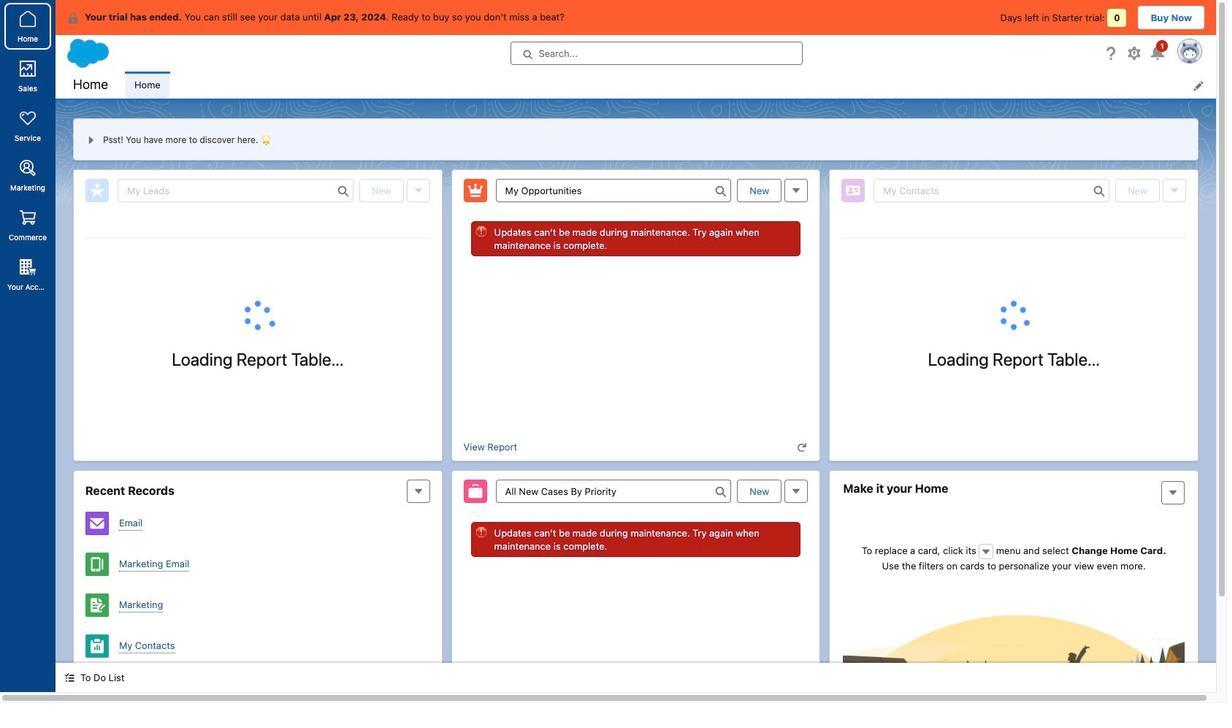 Task type: describe. For each thing, give the bounding box(es) containing it.
report image
[[85, 635, 109, 658]]

communication subscription image
[[85, 594, 109, 617]]

2 grid from the left
[[842, 238, 1186, 239]]

text default image
[[64, 673, 75, 683]]

communication subscription channel type image
[[85, 553, 109, 576]]

2 error image from the top
[[475, 527, 487, 538]]



Task type: vqa. For each thing, say whether or not it's contained in the screenshot.
the bottommost text default image
yes



Task type: locate. For each thing, give the bounding box(es) containing it.
text default image
[[67, 12, 79, 24], [797, 443, 807, 453], [981, 547, 991, 557]]

0 vertical spatial error image
[[475, 226, 487, 237]]

Select an Option text field
[[496, 179, 732, 202]]

engagement channel type image
[[85, 512, 109, 535]]

account image
[[85, 676, 109, 699]]

0 vertical spatial text default image
[[67, 12, 79, 24]]

list
[[126, 72, 1216, 99]]

2 vertical spatial text default image
[[981, 547, 991, 557]]

1 grid from the left
[[85, 238, 430, 239]]

1 error image from the top
[[475, 226, 487, 237]]

grid
[[85, 238, 430, 239], [842, 238, 1186, 239]]

2 horizontal spatial text default image
[[981, 547, 991, 557]]

0 horizontal spatial text default image
[[67, 12, 79, 24]]

error image
[[475, 226, 487, 237], [475, 527, 487, 538]]

1 horizontal spatial text default image
[[797, 443, 807, 453]]

0 horizontal spatial grid
[[85, 238, 430, 239]]

1 vertical spatial text default image
[[797, 443, 807, 453]]

Select an Option text field
[[496, 480, 732, 503]]

1 vertical spatial error image
[[475, 527, 487, 538]]

1 horizontal spatial grid
[[842, 238, 1186, 239]]



